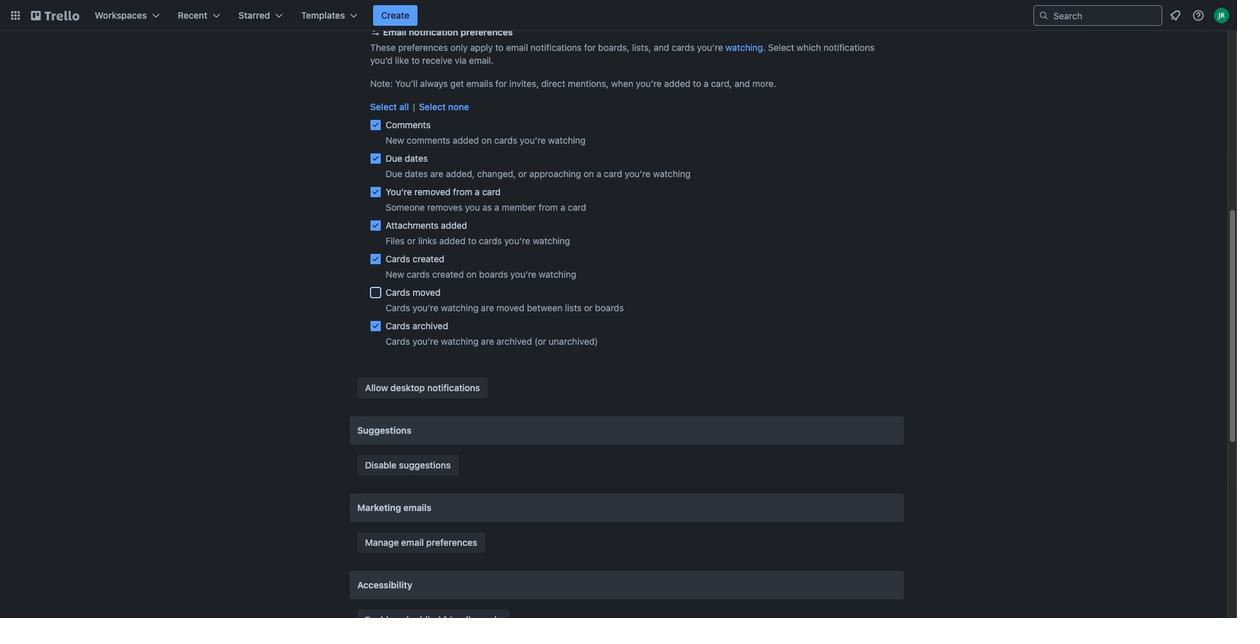 Task type: vqa. For each thing, say whether or not it's contained in the screenshot.
PRIMARY element
yes



Task type: describe. For each thing, give the bounding box(es) containing it.
primary element
[[0, 0, 1238, 31]]

back to home image
[[31, 5, 79, 26]]

search image
[[1039, 10, 1050, 21]]

jacob rogers (jacobrogers65) image
[[1215, 8, 1230, 23]]

Search field
[[1050, 6, 1162, 24]]

open information menu image
[[1193, 9, 1206, 22]]



Task type: locate. For each thing, give the bounding box(es) containing it.
0 notifications image
[[1168, 8, 1184, 23]]



